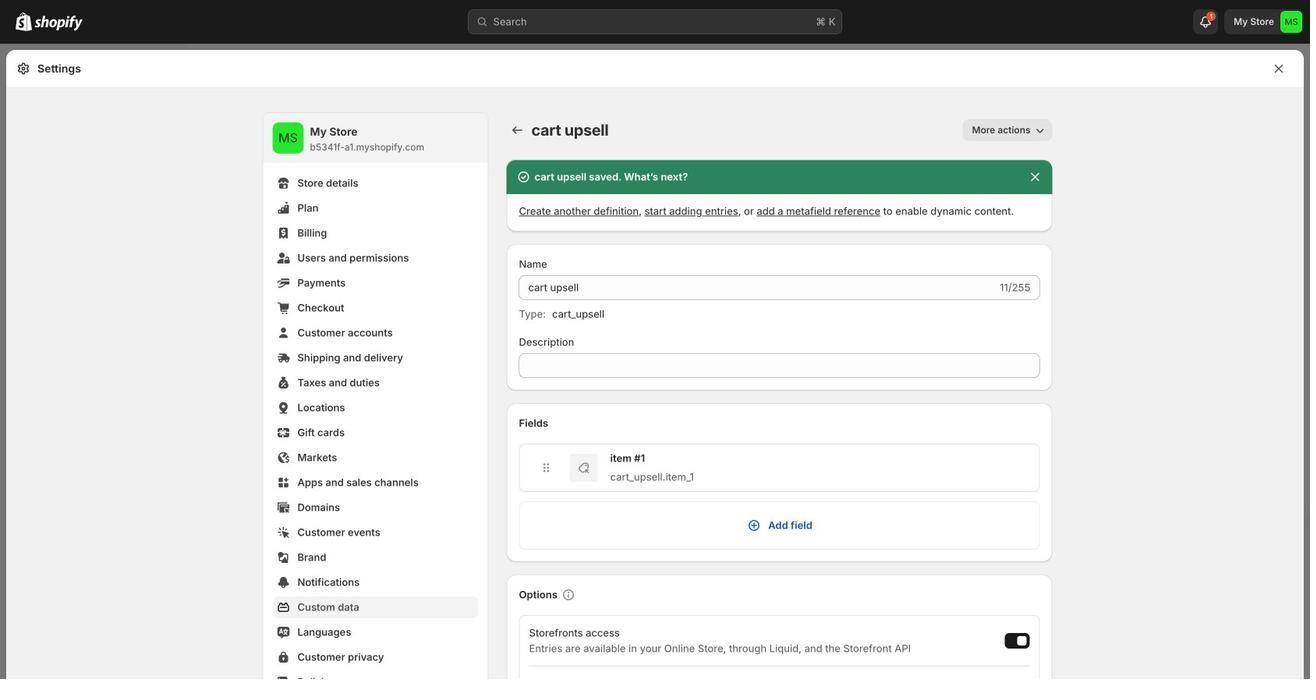 Task type: locate. For each thing, give the bounding box(es) containing it.
1 horizontal spatial shopify image
[[34, 15, 83, 31]]

shopify image
[[16, 12, 32, 31], [34, 15, 83, 31]]

None text field
[[519, 353, 1040, 378]]



Task type: describe. For each thing, give the bounding box(es) containing it.
my store image
[[273, 122, 304, 154]]

settings dialog
[[6, 50, 1304, 679]]

my store image
[[1281, 11, 1302, 33]]

Examples: Cart upsell, Fabric colors, Product bundle text field
[[519, 275, 997, 300]]

shop settings menu element
[[263, 113, 488, 679]]

none text field inside settings dialog
[[519, 353, 1040, 378]]

0 horizontal spatial shopify image
[[16, 12, 32, 31]]



Task type: vqa. For each thing, say whether or not it's contained in the screenshot.
Save button in the right top of the page
no



